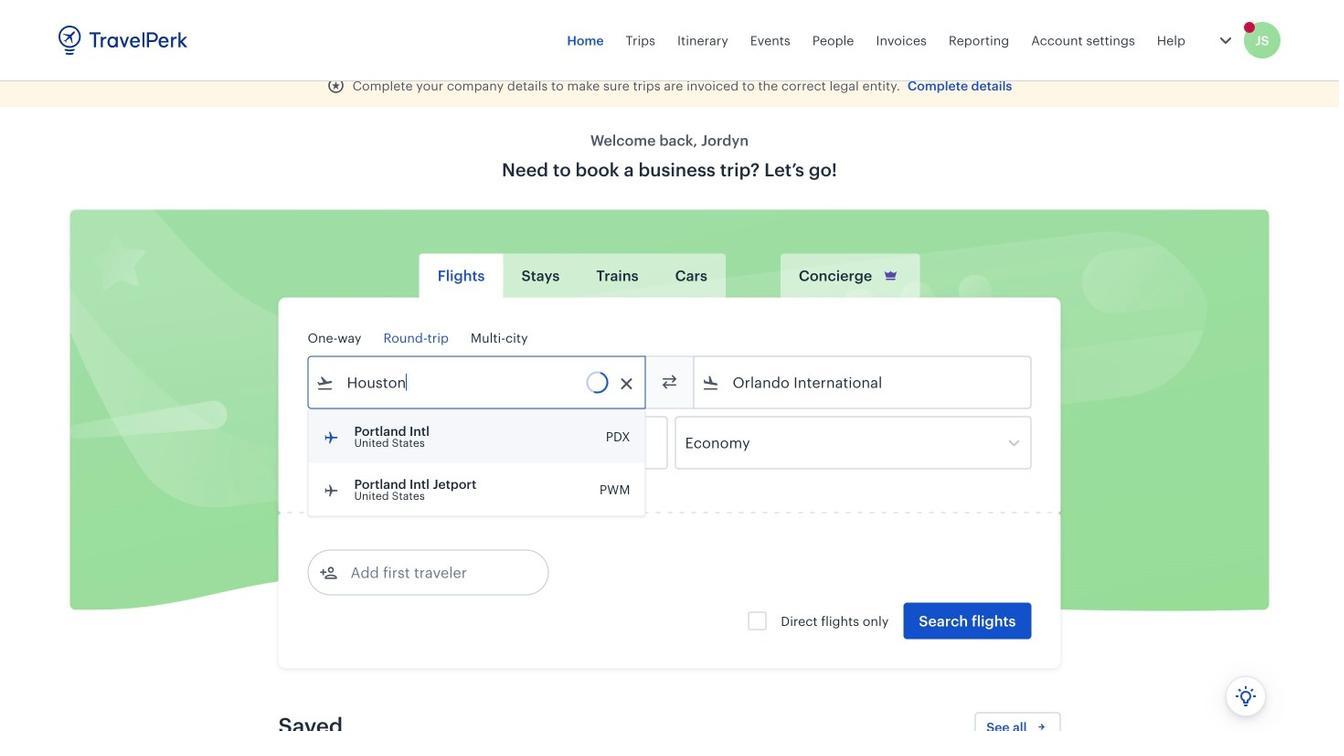 Task type: describe. For each thing, give the bounding box(es) containing it.
Add first traveler search field
[[338, 558, 528, 587]]

Depart text field
[[334, 417, 429, 469]]



Task type: locate. For each thing, give the bounding box(es) containing it.
From search field
[[334, 368, 621, 397]]

Return text field
[[443, 417, 538, 469]]

To search field
[[720, 368, 1007, 397]]



